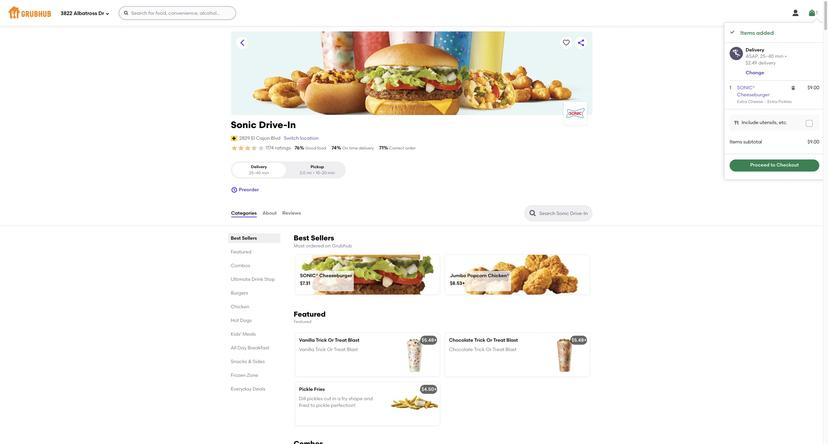 Task type: describe. For each thing, give the bounding box(es) containing it.
in
[[287, 119, 296, 131]]

zone
[[247, 373, 258, 379]]

• inside pickup 2.0 mi • 10–20 min
[[313, 171, 314, 175]]

frozen zone tab
[[231, 372, 278, 379]]

proceed to checkout
[[750, 162, 799, 168]]

burgers tab
[[231, 290, 278, 297]]

switch location
[[284, 135, 319, 141]]

pickle fries image
[[389, 382, 440, 426]]

76
[[295, 145, 300, 151]]

reviews
[[282, 210, 301, 216]]

all day breakfast tab
[[231, 345, 278, 352]]

delivery asap, 25–40 min • $2.49 delivery
[[746, 47, 787, 66]]

about button
[[262, 202, 277, 226]]

2 vanilla from the top
[[299, 347, 314, 353]]

subscription pass image
[[231, 136, 238, 141]]

switch location button
[[283, 135, 319, 142]]

$5.48 for chocolate trick or treat blast
[[572, 338, 584, 343]]

sellers for best sellers most ordered on grubhub
[[311, 234, 334, 242]]

cheeseburger for sonic® cheeseburger
[[737, 92, 770, 98]]

svg image inside items added tooltip
[[730, 29, 735, 35]]

fries
[[314, 387, 325, 393]]

dogs
[[240, 318, 252, 324]]

2 chocolate from the top
[[449, 347, 473, 353]]

sonic® for sonic® cheeseburger $7.31
[[300, 273, 318, 279]]

$5.48 + for chocolate trick or treat blast
[[572, 338, 587, 343]]

sides
[[253, 359, 265, 365]]

best sellers
[[231, 236, 257, 241]]

jumbo
[[450, 273, 466, 279]]

svg image inside 1 button
[[808, 9, 816, 17]]

min inside delivery asap, 25–40 min • $2.49 delivery
[[775, 54, 783, 59]]

best for best sellers
[[231, 236, 241, 241]]

Search Sonic Drive-In search field
[[539, 211, 590, 217]]

2.0
[[300, 171, 305, 175]]

delivery 25–40 min
[[249, 165, 269, 175]]

1174 ratings
[[266, 145, 291, 151]]

kids'
[[231, 332, 241, 337]]

correct order
[[389, 146, 416, 151]]

location
[[300, 135, 319, 141]]

subtotal
[[743, 139, 762, 145]]

save this restaurant button
[[560, 37, 572, 49]]

ultimate drink stop
[[231, 277, 275, 283]]

time
[[349, 146, 358, 151]]

ultimate drink stop tab
[[231, 276, 278, 283]]

utensils,
[[760, 120, 778, 126]]

best sellers tab
[[231, 235, 278, 242]]

everyday
[[231, 387, 251, 392]]

kids' meals tab
[[231, 331, 278, 338]]

items for items added
[[740, 30, 755, 36]]

2829 el cajon blvd
[[239, 135, 280, 141]]

$5.48 for vanilla trick or treat blast
[[422, 338, 434, 343]]

min inside delivery 25–40 min
[[262, 171, 269, 175]]

25–40 inside delivery asap, 25–40 min • $2.49 delivery
[[760, 54, 774, 59]]

cheese
[[748, 99, 763, 104]]

proceed
[[750, 162, 770, 168]]

items subtotal
[[730, 139, 762, 145]]

1174
[[266, 145, 274, 151]]

on
[[325, 243, 331, 249]]

1 inside 1 button
[[816, 10, 818, 16]]

ultimate
[[231, 277, 250, 283]]

ordered
[[306, 243, 324, 249]]

good
[[305, 146, 316, 151]]

sonic® for sonic® cheeseburger
[[737, 85, 755, 91]]

order
[[405, 146, 416, 151]]

grubhub
[[332, 243, 352, 249]]

perfection!
[[331, 403, 356, 409]]

+ inside jumbo popcorn chicken® $8.53 +
[[462, 281, 465, 287]]

pickup
[[311, 165, 324, 169]]

2 vanilla trick or treat blast from the top
[[299, 347, 358, 353]]

etc.
[[779, 120, 787, 126]]

&
[[248, 359, 252, 365]]

featured inside featured featured
[[294, 320, 311, 324]]

pickles
[[778, 99, 792, 104]]

asap,
[[746, 54, 759, 59]]

fried
[[299, 403, 309, 409]]

include
[[742, 120, 758, 126]]

pickle
[[316, 403, 330, 409]]

to inside button
[[771, 162, 775, 168]]

chicken tab
[[231, 304, 278, 311]]

good food
[[305, 146, 326, 151]]

proceed to checkout button
[[730, 160, 819, 172]]

categories
[[231, 210, 257, 216]]

drive-
[[259, 119, 287, 131]]

71
[[379, 145, 384, 151]]

shape
[[349, 396, 363, 402]]

food
[[317, 146, 326, 151]]

+ for dill pickles cut in a fry shape and fried to pickle perfection!
[[434, 387, 437, 393]]

jumbo popcorn chicken® $8.53 +
[[450, 273, 509, 287]]

kids' meals
[[231, 332, 256, 337]]

pickle
[[299, 387, 313, 393]]

preorder button
[[231, 184, 259, 196]]

to inside dill pickles cut in a fry shape and fried to pickle perfection!
[[310, 403, 315, 409]]

$5.48 + for vanilla trick or treat blast
[[422, 338, 437, 343]]

min inside pickup 2.0 mi • 10–20 min
[[328, 171, 335, 175]]

delivery for 25–40
[[251, 165, 267, 169]]

featured featured
[[294, 310, 326, 324]]

albatross
[[74, 10, 97, 16]]

snacks & sides tab
[[231, 358, 278, 366]]

svg image up pickles
[[791, 85, 796, 91]]

3822
[[61, 10, 72, 16]]

switch
[[284, 135, 299, 141]]

1 vanilla trick or treat blast from the top
[[299, 338, 359, 343]]

• inside delivery asap, 25–40 min • $2.49 delivery
[[785, 54, 787, 59]]

most
[[294, 243, 305, 249]]

1 vanilla from the top
[[299, 338, 315, 343]]

delivery for asap,
[[746, 47, 764, 53]]

cheeseburger for sonic® cheeseburger $7.31
[[319, 273, 352, 279]]

fry
[[342, 396, 347, 402]]

1 $9.00 from the top
[[808, 85, 819, 91]]

sonic drive-in
[[231, 119, 296, 131]]

dill
[[299, 396, 306, 402]]

blvd
[[271, 135, 280, 141]]

everyday deals
[[231, 387, 265, 392]]

∙
[[764, 99, 766, 104]]

$7.31
[[300, 281, 310, 287]]

extra cheese ∙ extra pickles
[[737, 99, 792, 104]]



Task type: locate. For each thing, give the bounding box(es) containing it.
$5.48 +
[[422, 338, 437, 343], [572, 338, 587, 343]]

items added tooltip
[[724, 19, 825, 180]]

svg image inside preorder button
[[231, 187, 237, 193]]

2 horizontal spatial min
[[775, 54, 783, 59]]

74
[[332, 145, 337, 151]]

1 vertical spatial delivery
[[251, 165, 267, 169]]

treat
[[335, 338, 347, 343], [493, 338, 505, 343], [334, 347, 346, 353], [493, 347, 504, 353]]

min right "asap," on the right
[[775, 54, 783, 59]]

0 horizontal spatial $5.48 +
[[422, 338, 437, 343]]

and
[[364, 396, 373, 402]]

1 $5.48 from the left
[[422, 338, 434, 343]]

to down pickles
[[310, 403, 315, 409]]

sonic® up $7.31 in the bottom of the page
[[300, 273, 318, 279]]

vanilla trick or treat blast image
[[389, 333, 440, 377]]

star icon image
[[231, 145, 237, 152], [237, 145, 244, 152], [244, 145, 251, 152], [251, 145, 258, 152], [251, 145, 258, 152], [258, 145, 264, 152]]

1 vertical spatial featured
[[294, 310, 326, 319]]

stop
[[264, 277, 275, 283]]

a
[[337, 396, 341, 402]]

popcorn
[[467, 273, 487, 279]]

cheeseburger inside sonic® cheeseburger $7.31
[[319, 273, 352, 279]]

3822 albatross dr
[[61, 10, 104, 16]]

extra right ∙ on the top of the page
[[767, 99, 777, 104]]

sonic® cheeseburger
[[737, 85, 770, 98]]

0 horizontal spatial delivery
[[251, 165, 267, 169]]

everyday deals tab
[[231, 386, 278, 393]]

correct
[[389, 146, 404, 151]]

frozen zone
[[231, 373, 258, 379]]

• right "asap," on the right
[[785, 54, 787, 59]]

pickle fries
[[299, 387, 325, 393]]

items for items subtotal
[[730, 139, 742, 145]]

burgers
[[231, 291, 248, 296]]

2 chocolate trick or treat blast from the top
[[449, 347, 517, 353]]

cheeseburger inside items added tooltip
[[737, 92, 770, 98]]

save this restaurant image
[[562, 39, 570, 47]]

1 button
[[808, 7, 818, 19]]

1 horizontal spatial •
[[785, 54, 787, 59]]

best for best sellers most ordered on grubhub
[[294, 234, 309, 242]]

cheeseburger down grubhub
[[319, 273, 352, 279]]

sonic® cheeseburger link
[[737, 85, 770, 98]]

1 inside items added tooltip
[[730, 85, 731, 91]]

sellers
[[311, 234, 334, 242], [242, 236, 257, 241]]

hot
[[231, 318, 239, 324]]

0 horizontal spatial sellers
[[242, 236, 257, 241]]

featured for featured
[[231, 249, 251, 255]]

min down 1174
[[262, 171, 269, 175]]

about
[[262, 210, 277, 216]]

delivery up change
[[758, 60, 776, 66]]

option group
[[231, 162, 346, 179]]

best up most
[[294, 234, 309, 242]]

2 $5.48 + from the left
[[572, 338, 587, 343]]

2 vertical spatial featured
[[294, 320, 311, 324]]

drink
[[252, 277, 263, 283]]

•
[[785, 54, 787, 59], [313, 171, 314, 175]]

0 vertical spatial vanilla trick or treat blast
[[299, 338, 359, 343]]

delivery icon image
[[730, 47, 743, 60]]

share icon image
[[577, 39, 585, 47]]

2829 el cajon blvd button
[[239, 135, 281, 142]]

1 vertical spatial cheeseburger
[[319, 273, 352, 279]]

combos tab
[[231, 262, 278, 269]]

0 horizontal spatial cheeseburger
[[319, 273, 352, 279]]

svg image left include
[[734, 120, 739, 126]]

1 horizontal spatial 1
[[816, 10, 818, 16]]

change
[[746, 70, 764, 76]]

chicken
[[231, 304, 249, 310]]

1 horizontal spatial best
[[294, 234, 309, 242]]

0 vertical spatial vanilla
[[299, 338, 315, 343]]

1 horizontal spatial sellers
[[311, 234, 334, 242]]

svg image inside main navigation navigation
[[105, 12, 109, 16]]

0 horizontal spatial $5.48
[[422, 338, 434, 343]]

1 horizontal spatial sonic®
[[737, 85, 755, 91]]

+ for chocolate trick or treat blast
[[584, 338, 587, 343]]

sellers for best sellers
[[242, 236, 257, 241]]

delivery inside delivery asap, 25–40 min • $2.49 delivery
[[746, 47, 764, 53]]

2 $9.00 from the top
[[808, 139, 819, 145]]

0 horizontal spatial delivery
[[359, 146, 374, 151]]

items
[[740, 30, 755, 36], [730, 139, 742, 145]]

to right proceed
[[771, 162, 775, 168]]

$8.53
[[450, 281, 462, 287]]

1 chocolate from the top
[[449, 338, 473, 343]]

2 $5.48 from the left
[[572, 338, 584, 343]]

1 extra from the left
[[737, 99, 747, 104]]

1 horizontal spatial 25–40
[[760, 54, 774, 59]]

1 chocolate trick or treat blast from the top
[[449, 338, 518, 343]]

+ for vanilla trick or treat blast
[[434, 338, 437, 343]]

chocolate trick or treat blast image
[[539, 333, 590, 377]]

0 vertical spatial items
[[740, 30, 755, 36]]

featured for featured featured
[[294, 310, 326, 319]]

1 vertical spatial chocolate
[[449, 347, 473, 353]]

snacks
[[231, 359, 247, 365]]

meals
[[242, 332, 256, 337]]

cut
[[324, 396, 331, 402]]

extra left cheese
[[737, 99, 747, 104]]

sonic drive-in logo image
[[563, 102, 587, 125]]

1 horizontal spatial $5.48 +
[[572, 338, 587, 343]]

1 vertical spatial 1
[[730, 85, 731, 91]]

0 vertical spatial 25–40
[[760, 54, 774, 59]]

1 $5.48 + from the left
[[422, 338, 437, 343]]

search icon image
[[529, 210, 537, 218]]

1 vertical spatial delivery
[[359, 146, 374, 151]]

delivery inside delivery asap, 25–40 min • $2.49 delivery
[[758, 60, 776, 66]]

cheeseburger up cheese
[[737, 92, 770, 98]]

main navigation navigation
[[0, 0, 823, 26]]

0 horizontal spatial sonic®
[[300, 273, 318, 279]]

best up featured tab
[[231, 236, 241, 241]]

delivery down 1174
[[251, 165, 267, 169]]

option group containing delivery 25–40 min
[[231, 162, 346, 179]]

2 extra from the left
[[767, 99, 777, 104]]

1 vertical spatial to
[[310, 403, 315, 409]]

0 horizontal spatial 1
[[730, 85, 731, 91]]

1 vertical spatial items
[[730, 139, 742, 145]]

vanilla trick or treat blast
[[299, 338, 359, 343], [299, 347, 358, 353]]

0 vertical spatial featured
[[231, 249, 251, 255]]

25–40 inside delivery 25–40 min
[[249, 171, 261, 175]]

1 horizontal spatial to
[[771, 162, 775, 168]]

extra
[[737, 99, 747, 104], [767, 99, 777, 104]]

featured tab
[[231, 249, 278, 256]]

on time delivery
[[342, 146, 374, 151]]

change button
[[746, 70, 764, 76]]

25–40
[[760, 54, 774, 59], [249, 171, 261, 175]]

1 vertical spatial chocolate trick or treat blast
[[449, 347, 517, 353]]

0 vertical spatial $9.00
[[808, 85, 819, 91]]

cheeseburger
[[737, 92, 770, 98], [319, 273, 352, 279]]

sellers inside best sellers most ordered on grubhub
[[311, 234, 334, 242]]

dr
[[98, 10, 104, 16]]

svg image
[[792, 9, 800, 17], [808, 9, 816, 17], [123, 10, 129, 16], [730, 29, 735, 35]]

+
[[462, 281, 465, 287], [434, 338, 437, 343], [584, 338, 587, 343], [434, 387, 437, 393]]

checkout
[[776, 162, 799, 168]]

best inside tab
[[231, 236, 241, 241]]

1 horizontal spatial delivery
[[758, 60, 776, 66]]

• right mi on the left top
[[313, 171, 314, 175]]

Search for food, convenience, alcohol... search field
[[119, 6, 236, 20]]

25–40 up preorder
[[249, 171, 261, 175]]

sellers inside best sellers tab
[[242, 236, 257, 241]]

0 horizontal spatial min
[[262, 171, 269, 175]]

el
[[251, 135, 255, 141]]

1 vertical spatial sonic®
[[300, 273, 318, 279]]

1 vertical spatial vanilla
[[299, 347, 314, 353]]

caret left icon image
[[238, 39, 246, 47]]

cajon
[[256, 135, 270, 141]]

1 vertical spatial •
[[313, 171, 314, 175]]

$4.50 +
[[422, 387, 437, 393]]

svg image right the dr
[[105, 12, 109, 16]]

delivery up "asap," on the right
[[746, 47, 764, 53]]

mi
[[307, 171, 312, 175]]

on
[[342, 146, 348, 151]]

breakfast
[[248, 345, 269, 351]]

0 vertical spatial sonic®
[[737, 85, 755, 91]]

items left subtotal
[[730, 139, 742, 145]]

items added
[[740, 30, 774, 36]]

vanilla
[[299, 338, 315, 343], [299, 347, 314, 353]]

best inside best sellers most ordered on grubhub
[[294, 234, 309, 242]]

sellers up the on
[[311, 234, 334, 242]]

1 horizontal spatial delivery
[[746, 47, 764, 53]]

0 horizontal spatial •
[[313, 171, 314, 175]]

svg image left preorder
[[231, 187, 237, 193]]

0 horizontal spatial 25–40
[[249, 171, 261, 175]]

0 vertical spatial to
[[771, 162, 775, 168]]

1 horizontal spatial min
[[328, 171, 335, 175]]

1 vertical spatial vanilla trick or treat blast
[[299, 347, 358, 353]]

0 horizontal spatial to
[[310, 403, 315, 409]]

include utensils, etc.
[[742, 120, 787, 126]]

$4.50
[[422, 387, 434, 393]]

sonic® inside sonic® cheeseburger $7.31
[[300, 273, 318, 279]]

0 vertical spatial delivery
[[758, 60, 776, 66]]

min right 10–20
[[328, 171, 335, 175]]

sonic® inside sonic® cheeseburger
[[737, 85, 755, 91]]

0 vertical spatial 1
[[816, 10, 818, 16]]

0 horizontal spatial extra
[[737, 99, 747, 104]]

items left added
[[740, 30, 755, 36]]

$2.49
[[746, 60, 757, 66]]

in
[[332, 396, 336, 402]]

or
[[328, 338, 334, 343], [487, 338, 492, 343], [327, 347, 333, 353], [486, 347, 491, 353]]

0 vertical spatial chocolate trick or treat blast
[[449, 338, 518, 343]]

0 vertical spatial delivery
[[746, 47, 764, 53]]

1 horizontal spatial cheeseburger
[[737, 92, 770, 98]]

best sellers most ordered on grubhub
[[294, 234, 352, 249]]

dill pickles cut in a fry shape and fried to pickle perfection!
[[299, 396, 373, 409]]

all day breakfast
[[231, 345, 269, 351]]

1 vertical spatial $9.00
[[808, 139, 819, 145]]

delivery inside delivery 25–40 min
[[251, 165, 267, 169]]

25–40 right "asap," on the right
[[760, 54, 774, 59]]

0 vertical spatial cheeseburger
[[737, 92, 770, 98]]

1 horizontal spatial extra
[[767, 99, 777, 104]]

trick
[[316, 338, 327, 343], [474, 338, 485, 343], [315, 347, 326, 353], [474, 347, 485, 353]]

1 vertical spatial 25–40
[[249, 171, 261, 175]]

0 horizontal spatial best
[[231, 236, 241, 241]]

pickup 2.0 mi • 10–20 min
[[300, 165, 335, 175]]

$5.48
[[422, 338, 434, 343], [572, 338, 584, 343]]

0 vertical spatial chocolate
[[449, 338, 473, 343]]

categories button
[[231, 202, 257, 226]]

chocolate
[[449, 338, 473, 343], [449, 347, 473, 353]]

sonic® up cheese
[[737, 85, 755, 91]]

sellers up featured tab
[[242, 236, 257, 241]]

delivery right time
[[359, 146, 374, 151]]

delivery
[[746, 47, 764, 53], [251, 165, 267, 169]]

combos
[[231, 263, 250, 269]]

$9.00
[[808, 85, 819, 91], [808, 139, 819, 145]]

added
[[756, 30, 774, 36]]

svg image right etc.
[[807, 122, 811, 126]]

blast
[[348, 338, 359, 343], [506, 338, 518, 343], [347, 347, 358, 353], [505, 347, 517, 353]]

svg image
[[105, 12, 109, 16], [791, 85, 796, 91], [734, 120, 739, 126], [807, 122, 811, 126], [231, 187, 237, 193]]

reviews button
[[282, 202, 301, 226]]

featured inside tab
[[231, 249, 251, 255]]

hot dogs tab
[[231, 317, 278, 324]]

sonic
[[231, 119, 257, 131]]

1 horizontal spatial $5.48
[[572, 338, 584, 343]]

ratings
[[275, 145, 291, 151]]

pickles
[[307, 396, 323, 402]]

0 vertical spatial •
[[785, 54, 787, 59]]



Task type: vqa. For each thing, say whether or not it's contained in the screenshot.
Frozen
yes



